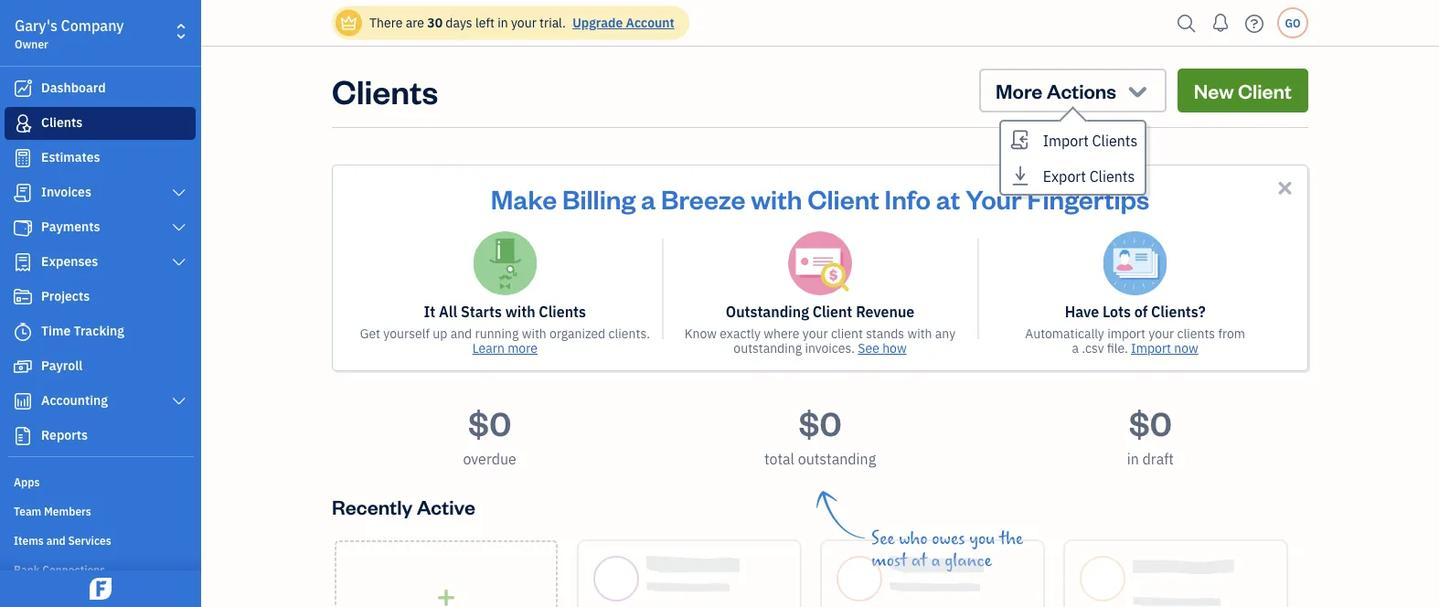 Task type: vqa. For each thing, say whether or not it's contained in the screenshot.
Turtle
no



Task type: locate. For each thing, give the bounding box(es) containing it.
from
[[1219, 325, 1246, 342]]

with
[[751, 181, 803, 215], [506, 302, 536, 322], [522, 325, 547, 342], [908, 325, 933, 342]]

client for outstanding
[[813, 302, 853, 322]]

0 vertical spatial in
[[498, 14, 508, 31]]

at down who
[[912, 551, 928, 571]]

1 vertical spatial see
[[872, 529, 895, 549]]

main element
[[0, 0, 247, 607]]

estimates link
[[5, 142, 196, 175]]

in
[[498, 14, 508, 31], [1128, 450, 1140, 469]]

team members link
[[5, 497, 196, 524]]

team members
[[14, 504, 91, 519]]

more actions button
[[980, 69, 1167, 113]]

up
[[433, 325, 448, 342]]

services
[[68, 533, 111, 548]]

clients?
[[1152, 302, 1206, 322]]

more
[[996, 77, 1043, 103]]

export
[[1044, 167, 1087, 186]]

expenses link
[[5, 246, 196, 279]]

and right up on the left bottom
[[451, 325, 472, 342]]

1 vertical spatial import
[[1132, 340, 1172, 357]]

1 horizontal spatial at
[[937, 181, 961, 215]]

a left '.csv'
[[1073, 340, 1080, 357]]

import inside button
[[1044, 131, 1089, 150]]

new
[[1195, 77, 1235, 103]]

go to help image
[[1241, 10, 1270, 37]]

client up client
[[813, 302, 853, 322]]

$0
[[468, 401, 512, 444], [799, 401, 842, 444], [1130, 401, 1173, 444]]

trial.
[[540, 14, 566, 31]]

at
[[937, 181, 961, 215], [912, 551, 928, 571]]

0 vertical spatial chevron large down image
[[171, 255, 188, 270]]

a inside have lots of clients? automatically import your clients from a .csv file. import now
[[1073, 340, 1080, 357]]

your down the clients? in the right of the page
[[1149, 325, 1175, 342]]

2 $0 from the left
[[799, 401, 842, 444]]

go
[[1286, 16, 1301, 30]]

1 $0 from the left
[[468, 401, 512, 444]]

1 vertical spatial a
[[1073, 340, 1080, 357]]

recently
[[332, 494, 413, 520]]

0 vertical spatial and
[[451, 325, 472, 342]]

0 vertical spatial outstanding
[[734, 340, 802, 357]]

your down outstanding client revenue
[[803, 325, 829, 342]]

1 vertical spatial chevron large down image
[[171, 394, 188, 409]]

client left info
[[808, 181, 880, 215]]

$0 down invoices.
[[799, 401, 842, 444]]

accounting
[[41, 392, 108, 409]]

and right items
[[46, 533, 66, 548]]

in right left
[[498, 14, 508, 31]]

clients up estimates
[[41, 114, 83, 131]]

outstanding client revenue
[[726, 302, 915, 322]]

info
[[885, 181, 931, 215]]

new client link
[[1178, 69, 1309, 113]]

at right info
[[937, 181, 961, 215]]

1 horizontal spatial a
[[932, 551, 941, 571]]

1 vertical spatial and
[[46, 533, 66, 548]]

yourself
[[384, 325, 430, 342]]

your inside have lots of clients? automatically import your clients from a .csv file. import now
[[1149, 325, 1175, 342]]

1 vertical spatial in
[[1128, 450, 1140, 469]]

see
[[858, 340, 880, 357], [872, 529, 895, 549]]

in inside $0 in draft
[[1128, 450, 1140, 469]]

active
[[417, 494, 476, 520]]

items and services
[[14, 533, 111, 548]]

1 horizontal spatial $0
[[799, 401, 842, 444]]

clients up "organized" in the left of the page
[[539, 302, 586, 322]]

with right running
[[522, 325, 547, 342]]

lots
[[1103, 302, 1132, 322]]

a down owes
[[932, 551, 941, 571]]

plus image
[[436, 588, 457, 607]]

2 horizontal spatial $0
[[1130, 401, 1173, 444]]

chevron large down image
[[171, 255, 188, 270], [171, 394, 188, 409]]

more
[[508, 340, 538, 357]]

import right file.
[[1132, 340, 1172, 357]]

2 vertical spatial a
[[932, 551, 941, 571]]

see up most
[[872, 529, 895, 549]]

invoices link
[[5, 177, 196, 210]]

items and services link
[[5, 526, 196, 553]]

outstanding client revenue image
[[789, 231, 853, 296]]

clients inside clients link
[[41, 114, 83, 131]]

0 horizontal spatial $0
[[468, 401, 512, 444]]

$0 overdue
[[463, 401, 517, 469]]

1 vertical spatial outstanding
[[798, 450, 877, 469]]

where
[[764, 325, 800, 342]]

are
[[406, 14, 424, 31]]

report image
[[12, 427, 34, 446]]

reports link
[[5, 420, 196, 453]]

1 vertical spatial at
[[912, 551, 928, 571]]

import
[[1108, 325, 1146, 342]]

total
[[765, 450, 795, 469]]

with left any
[[908, 325, 933, 342]]

chevron large down image for invoices
[[171, 186, 188, 200]]

1 horizontal spatial in
[[1128, 450, 1140, 469]]

chevron large down image down estimates link
[[171, 186, 188, 200]]

file.
[[1108, 340, 1129, 357]]

$0 for $0 total outstanding
[[799, 401, 842, 444]]

0 horizontal spatial at
[[912, 551, 928, 571]]

with up running
[[506, 302, 536, 322]]

chevron large down image
[[171, 186, 188, 200], [171, 220, 188, 235]]

0 vertical spatial see
[[858, 340, 880, 357]]

1 horizontal spatial your
[[803, 325, 829, 342]]

and inside it all starts with clients get yourself up and running with organized clients. learn more
[[451, 325, 472, 342]]

outstanding down outstanding
[[734, 340, 802, 357]]

clients link
[[5, 107, 196, 140]]

1 vertical spatial chevron large down image
[[171, 220, 188, 235]]

chevron large down image inside expenses link
[[171, 255, 188, 270]]

your inside know exactly where your client stands with any outstanding invoices.
[[803, 325, 829, 342]]

timer image
[[12, 323, 34, 341]]

1 chevron large down image from the top
[[171, 255, 188, 270]]

clients inside it all starts with clients get yourself up and running with organized clients. learn more
[[539, 302, 586, 322]]

0 vertical spatial client
[[1239, 77, 1293, 103]]

time tracking
[[41, 322, 124, 339]]

0 horizontal spatial your
[[511, 14, 537, 31]]

import clients
[[1044, 131, 1138, 150]]

clients down import clients
[[1090, 167, 1136, 186]]

invoices
[[41, 183, 91, 200]]

estimate image
[[12, 149, 34, 167]]

there are 30 days left in your trial. upgrade account
[[370, 14, 675, 31]]

you
[[970, 529, 996, 549]]

$0 inside $0 in draft
[[1130, 401, 1173, 444]]

projects
[[41, 288, 90, 305]]

1 chevron large down image from the top
[[171, 186, 188, 200]]

all
[[439, 302, 458, 322]]

chevron large down image inside payments link
[[171, 220, 188, 235]]

0 vertical spatial import
[[1044, 131, 1089, 150]]

client image
[[12, 114, 34, 133]]

starts
[[461, 302, 502, 322]]

$0 up overdue
[[468, 401, 512, 444]]

chevron large down image down payroll link
[[171, 394, 188, 409]]

clients inside import clients button
[[1093, 131, 1138, 150]]

chevron large down image down payments link
[[171, 255, 188, 270]]

0 vertical spatial at
[[937, 181, 961, 215]]

$0 inside $0 overdue
[[468, 401, 512, 444]]

import up export clients button
[[1044, 131, 1089, 150]]

client
[[832, 325, 863, 342]]

your
[[966, 181, 1023, 215]]

make billing a breeze with client info at your fingertips
[[491, 181, 1150, 215]]

$0 in draft
[[1128, 401, 1175, 469]]

dashboard
[[41, 79, 106, 96]]

0 horizontal spatial and
[[46, 533, 66, 548]]

import
[[1044, 131, 1089, 150], [1132, 340, 1172, 357]]

search image
[[1173, 10, 1202, 37]]

left
[[476, 14, 495, 31]]

your left trial.
[[511, 14, 537, 31]]

client for new
[[1239, 77, 1293, 103]]

see how
[[858, 340, 907, 357]]

running
[[475, 325, 519, 342]]

clients inside export clients button
[[1090, 167, 1136, 186]]

import inside have lots of clients? automatically import your clients from a .csv file. import now
[[1132, 340, 1172, 357]]

2 chevron large down image from the top
[[171, 394, 188, 409]]

0 horizontal spatial import
[[1044, 131, 1089, 150]]

time tracking link
[[5, 316, 196, 349]]

0 horizontal spatial in
[[498, 14, 508, 31]]

3 $0 from the left
[[1130, 401, 1173, 444]]

upgrade account link
[[569, 14, 675, 31]]

outstanding right total
[[798, 450, 877, 469]]

0 horizontal spatial a
[[641, 181, 656, 215]]

1 horizontal spatial import
[[1132, 340, 1172, 357]]

clients down there
[[332, 69, 438, 112]]

2 vertical spatial client
[[813, 302, 853, 322]]

$0 inside the $0 total outstanding
[[799, 401, 842, 444]]

client right the new
[[1239, 77, 1293, 103]]

clients up export clients
[[1093, 131, 1138, 150]]

$0 total outstanding
[[765, 401, 877, 469]]

have
[[1066, 302, 1100, 322]]

a right billing
[[641, 181, 656, 215]]

see left how
[[858, 340, 880, 357]]

chevron large down image for payments
[[171, 220, 188, 235]]

chevron large down image inside invoices link
[[171, 186, 188, 200]]

2 horizontal spatial a
[[1073, 340, 1080, 357]]

your
[[511, 14, 537, 31], [803, 325, 829, 342], [1149, 325, 1175, 342]]

outstanding inside know exactly where your client stands with any outstanding invoices.
[[734, 340, 802, 357]]

billing
[[563, 181, 636, 215]]

0 vertical spatial chevron large down image
[[171, 186, 188, 200]]

1 horizontal spatial and
[[451, 325, 472, 342]]

in left draft
[[1128, 450, 1140, 469]]

chevron large down image for accounting
[[171, 394, 188, 409]]

2 horizontal spatial your
[[1149, 325, 1175, 342]]

chevron large down image up expenses link
[[171, 220, 188, 235]]

payroll
[[41, 357, 83, 374]]

see inside the see who owes you the most at a glance
[[872, 529, 895, 549]]

2 chevron large down image from the top
[[171, 220, 188, 235]]

$0 up draft
[[1130, 401, 1173, 444]]

your for have
[[1149, 325, 1175, 342]]

30
[[427, 14, 443, 31]]



Task type: describe. For each thing, give the bounding box(es) containing it.
outstanding
[[726, 302, 810, 322]]

.csv
[[1083, 340, 1105, 357]]

new client
[[1195, 77, 1293, 103]]

of
[[1135, 302, 1148, 322]]

chevrondown image
[[1126, 78, 1151, 103]]

it all starts with clients image
[[473, 231, 537, 296]]

overdue
[[463, 450, 517, 469]]

gary's company owner
[[15, 16, 124, 51]]

the
[[1000, 529, 1024, 549]]

expense image
[[12, 253, 34, 272]]

money image
[[12, 358, 34, 376]]

a inside the see who owes you the most at a glance
[[932, 551, 941, 571]]

days
[[446, 14, 473, 31]]

with right breeze on the top of the page
[[751, 181, 803, 215]]

automatically
[[1026, 325, 1105, 342]]

it
[[424, 302, 436, 322]]

apps
[[14, 475, 40, 489]]

organized
[[550, 325, 606, 342]]

$0 for $0 in draft
[[1130, 401, 1173, 444]]

at inside the see who owes you the most at a glance
[[912, 551, 928, 571]]

get
[[360, 325, 381, 342]]

who
[[899, 529, 928, 549]]

time
[[41, 322, 71, 339]]

make
[[491, 181, 557, 215]]

now
[[1175, 340, 1199, 357]]

fingertips
[[1028, 181, 1150, 215]]

see who owes you the most at a glance
[[872, 529, 1024, 571]]

upgrade
[[573, 14, 623, 31]]

your for there
[[511, 14, 537, 31]]

see for see how
[[858, 340, 880, 357]]

chevron large down image for expenses
[[171, 255, 188, 270]]

there
[[370, 14, 403, 31]]

have lots of clients? image
[[1104, 231, 1168, 296]]

estimates
[[41, 149, 100, 166]]

clients.
[[609, 325, 650, 342]]

payment image
[[12, 219, 34, 237]]

export clients
[[1044, 167, 1136, 186]]

payments
[[41, 218, 100, 235]]

crown image
[[339, 13, 359, 32]]

go button
[[1278, 7, 1309, 38]]

import clients button
[[1002, 122, 1146, 158]]

reports
[[41, 427, 88, 444]]

owner
[[15, 37, 48, 51]]

bank connections image
[[14, 562, 196, 576]]

exactly
[[720, 325, 761, 342]]

most
[[872, 551, 908, 571]]

more actions
[[996, 77, 1117, 103]]

outstanding inside the $0 total outstanding
[[798, 450, 877, 469]]

breeze
[[661, 181, 746, 215]]

expenses
[[41, 253, 98, 270]]

actions
[[1047, 77, 1117, 103]]

payroll link
[[5, 350, 196, 383]]

project image
[[12, 288, 34, 306]]

clients
[[1178, 325, 1216, 342]]

owes
[[933, 529, 966, 549]]

how
[[883, 340, 907, 357]]

accounting link
[[5, 385, 196, 418]]

with inside know exactly where your client stands with any outstanding invoices.
[[908, 325, 933, 342]]

draft
[[1143, 450, 1175, 469]]

dashboard link
[[5, 72, 196, 105]]

know exactly where your client stands with any outstanding invoices.
[[685, 325, 956, 357]]

gary's
[[15, 16, 57, 35]]

notifications image
[[1207, 5, 1236, 41]]

close image
[[1275, 177, 1296, 199]]

any
[[936, 325, 956, 342]]

account
[[626, 14, 675, 31]]

freshbooks image
[[86, 578, 115, 600]]

chart image
[[12, 392, 34, 411]]

and inside the main element
[[46, 533, 66, 548]]

revenue
[[856, 302, 915, 322]]

1 vertical spatial client
[[808, 181, 880, 215]]

learn
[[473, 340, 505, 357]]

stands
[[866, 325, 905, 342]]

see for see who owes you the most at a glance
[[872, 529, 895, 549]]

apps link
[[5, 467, 196, 495]]

company
[[61, 16, 124, 35]]

members
[[44, 504, 91, 519]]

items
[[14, 533, 44, 548]]

tracking
[[74, 322, 124, 339]]

it all starts with clients get yourself up and running with organized clients. learn more
[[360, 302, 650, 357]]

0 vertical spatial a
[[641, 181, 656, 215]]

have lots of clients? automatically import your clients from a .csv file. import now
[[1026, 302, 1246, 357]]

projects link
[[5, 281, 196, 314]]

glance
[[945, 551, 992, 571]]

team
[[14, 504, 41, 519]]

know
[[685, 325, 717, 342]]

$0 for $0 overdue
[[468, 401, 512, 444]]

invoices.
[[805, 340, 855, 357]]

dashboard image
[[12, 80, 34, 98]]

invoice image
[[12, 184, 34, 202]]

recently active
[[332, 494, 476, 520]]



